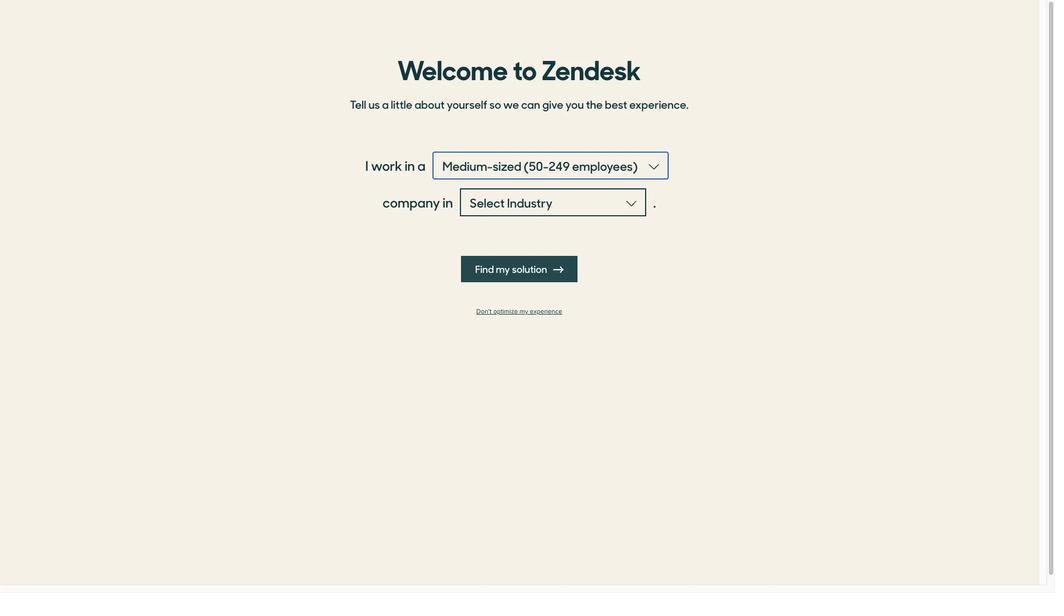 Task type: describe. For each thing, give the bounding box(es) containing it.
so
[[490, 96, 501, 112]]

experience
[[530, 308, 563, 316]]

don't optimize my experience
[[477, 308, 563, 316]]

company
[[383, 193, 440, 212]]

we
[[504, 96, 519, 112]]

find     my solution
[[475, 262, 549, 276]]

don't optimize my experience link
[[344, 308, 696, 316]]

optimize
[[494, 308, 518, 316]]

you
[[566, 96, 584, 112]]

i
[[366, 156, 369, 175]]

.
[[654, 193, 656, 212]]

best
[[605, 96, 628, 112]]

welcome
[[398, 49, 508, 87]]

experience.
[[630, 96, 689, 112]]

1 horizontal spatial a
[[418, 156, 426, 175]]

company in
[[383, 193, 453, 212]]

to
[[513, 49, 537, 87]]

can
[[521, 96, 541, 112]]

us
[[369, 96, 380, 112]]

find     my solution button
[[461, 256, 578, 283]]

yourself
[[447, 96, 488, 112]]

0 vertical spatial in
[[405, 156, 415, 175]]

don't
[[477, 308, 492, 316]]

about
[[415, 96, 445, 112]]



Task type: vqa. For each thing, say whether or not it's contained in the screenshot.
at
no



Task type: locate. For each thing, give the bounding box(es) containing it.
1 vertical spatial in
[[443, 193, 453, 212]]

tell
[[350, 96, 366, 112]]

0 horizontal spatial a
[[382, 96, 389, 112]]

a right work
[[418, 156, 426, 175]]

solution
[[512, 262, 548, 276]]

give
[[543, 96, 564, 112]]

i work in a
[[366, 156, 426, 175]]

arrow right image
[[554, 265, 564, 275]]

a right "us"
[[382, 96, 389, 112]]

my right optimize
[[520, 308, 528, 316]]

in right work
[[405, 156, 415, 175]]

a
[[382, 96, 389, 112], [418, 156, 426, 175]]

work
[[371, 156, 402, 175]]

my right the find
[[496, 262, 510, 276]]

little
[[391, 96, 413, 112]]

find
[[475, 262, 494, 276]]

my inside button
[[496, 262, 510, 276]]

in
[[405, 156, 415, 175], [443, 193, 453, 212]]

1 vertical spatial a
[[418, 156, 426, 175]]

1 vertical spatial my
[[520, 308, 528, 316]]

in right "company"
[[443, 193, 453, 212]]

welcome to zendesk
[[398, 49, 641, 87]]

my
[[496, 262, 510, 276], [520, 308, 528, 316]]

0 vertical spatial a
[[382, 96, 389, 112]]

0 horizontal spatial in
[[405, 156, 415, 175]]

zendesk
[[542, 49, 641, 87]]

1 horizontal spatial my
[[520, 308, 528, 316]]

tell us a little about yourself so we can give you the best experience.
[[350, 96, 689, 112]]

0 vertical spatial my
[[496, 262, 510, 276]]

1 horizontal spatial in
[[443, 193, 453, 212]]

0 horizontal spatial my
[[496, 262, 510, 276]]

the
[[586, 96, 603, 112]]



